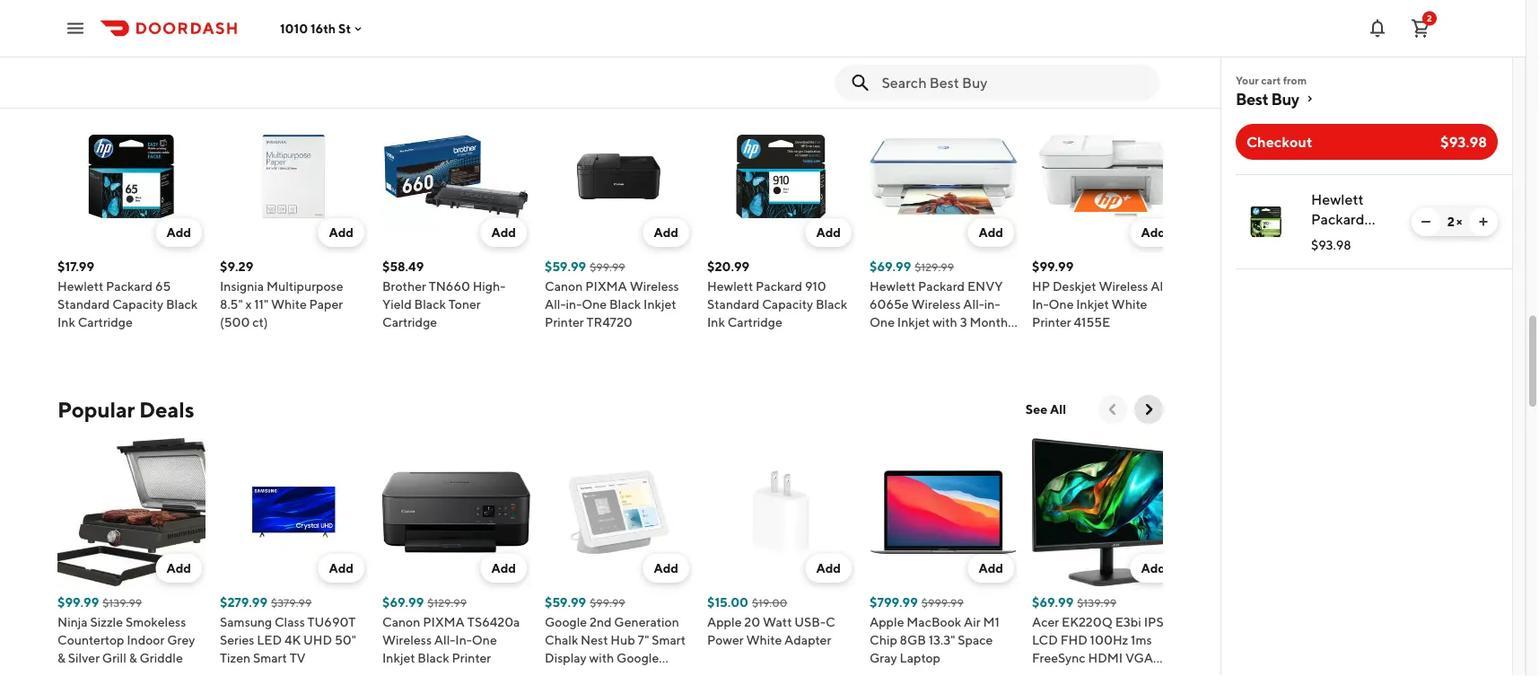 Task type: locate. For each thing, give the bounding box(es) containing it.
2 capacity from the left
[[762, 297, 814, 312]]

0 horizontal spatial in-
[[566, 297, 582, 312]]

$139.99 for ek220q
[[1078, 597, 1117, 609]]

cartridge inside $58.49 brother tn660 high- yield black toner cartridge
[[382, 315, 437, 330]]

0 horizontal spatial $129.99
[[428, 597, 467, 609]]

hewlett inside $20.99 hewlett packard 910 standard capacity black ink cartridge
[[707, 279, 754, 294]]

1 horizontal spatial white
[[746, 633, 782, 648]]

hp down the months
[[974, 333, 992, 348]]

×
[[1457, 214, 1463, 229]]

packard left 910
[[756, 279, 803, 294]]

3 packard from the left
[[919, 279, 965, 294]]

pixma inside $69.99 $129.99 canon pixma ts6420a wireless all-in-one inkjet black printer
[[423, 615, 465, 630]]

pixma for one
[[585, 279, 627, 294]]

months
[[970, 315, 1014, 330]]

add for $58.49 brother tn660 high- yield black toner cartridge
[[491, 225, 516, 240]]

$139.99 for sizzle
[[103, 597, 142, 609]]

2 horizontal spatial ink
[[927, 333, 944, 348]]

packard inside $20.99 hewlett packard 910 standard capacity black ink cartridge
[[756, 279, 803, 294]]

sizzle
[[90, 615, 123, 630]]

$139.99 inside $99.99 $139.99 ninja sizzle smokeless countertop indoor grey & silver grill & griddle
[[103, 597, 142, 609]]

canon right tu690t
[[382, 615, 420, 630]]

standard down "$17.99"
[[57, 297, 110, 312]]

$58.49
[[382, 259, 424, 274]]

standard inside $20.99 hewlett packard 910 standard capacity black ink cartridge
[[707, 297, 760, 312]]

1 horizontal spatial 2
[[1448, 214, 1455, 229]]

google up chalk
[[545, 615, 587, 630]]

in-
[[566, 297, 582, 312], [985, 297, 1001, 312]]

0 horizontal spatial $69.99
[[382, 595, 424, 610]]

apple inside $799.99 $999.99 apple macbook air m1 chip 8gb 13.3" space gray laptop
[[870, 615, 905, 630]]

Search Best Buy search field
[[882, 73, 1146, 92]]

0 horizontal spatial canon
[[382, 615, 420, 630]]

2 left ×
[[1448, 214, 1455, 229]]

1 in- from the left
[[566, 297, 582, 312]]

1 $139.99 from the left
[[103, 597, 142, 609]]

cartridge inside $20.99 hewlett packard 910 standard capacity black ink cartridge
[[728, 315, 783, 330]]

packard for 65
[[106, 279, 153, 294]]

1 horizontal spatial $139.99
[[1078, 597, 1117, 609]]

cartridge inside $17.99 hewlett packard 65 standard capacity black ink cartridge
[[78, 315, 133, 330]]

0 horizontal spatial white
[[271, 297, 307, 312]]

black
[[166, 297, 198, 312], [414, 297, 446, 312], [610, 297, 641, 312], [816, 297, 848, 312], [418, 651, 449, 666], [1062, 669, 1094, 676]]

2 cartridge from the left
[[382, 315, 437, 330]]

inkjet inside $69.99 $129.99 canon pixma ts6420a wireless all-in-one inkjet black printer
[[382, 651, 415, 666]]

0 vertical spatial 2
[[1428, 13, 1433, 23]]

apple for power
[[707, 615, 742, 630]]

1 horizontal spatial &
[[129, 651, 137, 666]]

capacity inside $20.99 hewlett packard 910 standard capacity black ink cartridge
[[762, 297, 814, 312]]

ink for hewlett packard 65 standard capacity black ink cartridge
[[57, 315, 75, 330]]

white inside "$15.00 $19.00 apple 20 watt usb-c power white adapter"
[[746, 633, 782, 648]]

st
[[339, 21, 351, 36]]

add button
[[156, 219, 202, 247], [156, 219, 202, 247], [318, 219, 364, 247], [318, 219, 364, 247], [481, 219, 527, 247], [481, 219, 527, 247], [643, 219, 689, 247], [643, 219, 689, 247], [806, 219, 852, 247], [806, 219, 852, 247], [968, 219, 1014, 247], [968, 219, 1014, 247], [1131, 219, 1177, 247], [1131, 219, 1177, 247], [156, 554, 202, 583], [156, 554, 202, 583], [318, 554, 364, 583], [318, 554, 364, 583], [481, 554, 527, 583], [481, 554, 527, 583], [643, 554, 689, 583], [643, 554, 689, 583], [806, 554, 852, 583], [806, 554, 852, 583], [968, 554, 1014, 583], [968, 554, 1014, 583], [1131, 554, 1177, 583], [1131, 554, 1177, 583]]

$59.99 inside $59.99 $99.99 google 2nd generation chalk nest hub 7" smart display with google assistant
[[545, 595, 586, 610]]

$99.99 up 2nd
[[590, 597, 626, 609]]

smart down led
[[253, 651, 287, 666]]

printer left tr4720
[[545, 315, 584, 330]]

2 horizontal spatial white
[[1112, 297, 1148, 312]]

1 horizontal spatial canon
[[545, 279, 583, 294]]

canon inside $59.99 $99.99 canon pixma wireless all-in-one black inkjet printer tr4720
[[545, 279, 583, 294]]

standard for $20.99
[[707, 297, 760, 312]]

1ms
[[1131, 633, 1152, 648]]

apple for 8gb
[[870, 615, 905, 630]]

65
[[155, 279, 171, 294]]

inkjet inside $69.99 $129.99 hewlett packard envy 6065e wireless all-in- one inkjet with 3 months of instant ink with hp plus printer
[[898, 315, 930, 330]]

1 apple from the left
[[707, 615, 742, 630]]

0 horizontal spatial ink
[[57, 315, 75, 330]]

popular deals link
[[57, 395, 194, 424]]

packard inside $69.99 $129.99 hewlett packard envy 6065e wireless all-in- one inkjet with 3 months of instant ink with hp plus printer
[[919, 279, 965, 294]]

one
[[582, 297, 607, 312], [1049, 297, 1074, 312], [870, 315, 895, 330], [472, 633, 497, 648]]

1 vertical spatial $129.99
[[428, 597, 467, 609]]

1 horizontal spatial in-
[[1032, 297, 1049, 312]]

1 horizontal spatial smart
[[652, 633, 686, 648]]

1 horizontal spatial $129.99
[[915, 261, 954, 273]]

google
[[545, 615, 587, 630], [617, 651, 659, 666]]

black inside $58.49 brother tn660 high- yield black toner cartridge
[[414, 297, 446, 312]]

toner
[[449, 297, 481, 312]]

1 horizontal spatial in-
[[985, 297, 1001, 312]]

checkout
[[1247, 133, 1313, 150]]

1 horizontal spatial capacity
[[762, 297, 814, 312]]

black inside $69.99 $129.99 canon pixma ts6420a wireless all-in-one inkjet black printer
[[418, 651, 449, 666]]

brother
[[382, 279, 426, 294]]

0 vertical spatial next button of carousel image
[[1140, 65, 1158, 83]]

1 horizontal spatial $69.99
[[870, 259, 912, 274]]

add up ips
[[1141, 561, 1166, 576]]

$59.99
[[545, 259, 586, 274], [545, 595, 586, 610]]

2 standard from the left
[[707, 297, 760, 312]]

standard for $17.99
[[57, 297, 110, 312]]

next button of carousel image
[[1140, 65, 1158, 83], [1140, 401, 1158, 419]]

$99.99 up deskjet
[[1032, 259, 1074, 274]]

add for $59.99 $99.99 canon pixma wireless all-in-one black inkjet printer tr4720
[[654, 225, 679, 240]]

apple up chip
[[870, 615, 905, 630]]

& left silver
[[57, 651, 66, 666]]

add up "$99.99 hp deskjet wireless all- in-one inkjet white printer 4155e"
[[1141, 225, 1166, 240]]

black inside $20.99 hewlett packard 910 standard capacity black ink cartridge
[[816, 297, 848, 312]]

canon pixma wireless all-in-one black inkjet printer tr4720 image
[[545, 103, 693, 251]]

add for $99.99 $139.99 ninja sizzle smokeless countertop indoor grey & silver grill & griddle
[[166, 561, 191, 576]]

fhd
[[1061, 633, 1088, 648]]

2 $139.99 from the left
[[1078, 597, 1117, 609]]

vga
[[1126, 651, 1154, 666]]

$139.99 up ek220q
[[1078, 597, 1117, 609]]

2 horizontal spatial $69.99
[[1032, 595, 1074, 610]]

1 packard from the left
[[106, 279, 153, 294]]

3 hewlett from the left
[[870, 279, 916, 294]]

led
[[257, 633, 282, 648]]

1 horizontal spatial packard
[[756, 279, 803, 294]]

class
[[275, 615, 305, 630]]

$99.99 inside $59.99 $99.99 canon pixma wireless all-in-one black inkjet printer tr4720
[[590, 261, 626, 273]]

0 vertical spatial in-
[[1032, 297, 1049, 312]]

1 vertical spatial in-
[[455, 633, 472, 648]]

tv
[[290, 651, 306, 666]]

0 horizontal spatial hewlett
[[57, 279, 104, 294]]

canon right high-
[[545, 279, 583, 294]]

0 horizontal spatial capacity
[[112, 297, 164, 312]]

$59.99 for canon
[[545, 259, 586, 274]]

1 capacity from the left
[[112, 297, 164, 312]]

printer inside $69.99 $129.99 hewlett packard envy 6065e wireless all-in- one inkjet with 3 months of instant ink with hp plus printer
[[897, 351, 936, 366]]

8gb
[[900, 633, 926, 648]]

$69.99 inside '$69.99 $139.99 acer ek220q e3bi ips lcd fhd 100hz 1ms freesync hdmi vga 21.5" black monitor'
[[1032, 595, 1074, 610]]

add up 910
[[816, 225, 841, 240]]

inkjet inside "$99.99 hp deskjet wireless all- in-one inkjet white printer 4155e"
[[1077, 297, 1109, 312]]

one inside "$99.99 hp deskjet wireless all- in-one inkjet white printer 4155e"
[[1049, 297, 1074, 312]]

add for $59.99 $99.99 google 2nd generation chalk nest hub 7" smart display with google assistant
[[654, 561, 679, 576]]

2 in- from the left
[[985, 297, 1001, 312]]

standard inside $17.99 hewlett packard 65 standard capacity black ink cartridge
[[57, 297, 110, 312]]

1 horizontal spatial apple
[[870, 615, 905, 630]]

apple
[[707, 615, 742, 630], [870, 615, 905, 630]]

add
[[166, 225, 191, 240], [329, 225, 354, 240], [491, 225, 516, 240], [654, 225, 679, 240], [816, 225, 841, 240], [979, 225, 1004, 240], [1141, 225, 1166, 240], [166, 561, 191, 576], [329, 561, 354, 576], [491, 561, 516, 576], [654, 561, 679, 576], [816, 561, 841, 576], [979, 561, 1004, 576], [1141, 561, 1166, 576]]

assistant
[[545, 669, 597, 676]]

0 vertical spatial pixma
[[585, 279, 627, 294]]

$99.99 inside "$99.99 hp deskjet wireless all- in-one inkjet white printer 4155e"
[[1032, 259, 1074, 274]]

ink inside $17.99 hewlett packard 65 standard capacity black ink cartridge
[[57, 315, 75, 330]]

20
[[745, 615, 761, 630]]

2 horizontal spatial hewlett
[[870, 279, 916, 294]]

2 hewlett from the left
[[707, 279, 754, 294]]

0 horizontal spatial google
[[545, 615, 587, 630]]

one inside $69.99 $129.99 canon pixma ts6420a wireless all-in-one inkjet black printer
[[472, 633, 497, 648]]

white inside "$99.99 hp deskjet wireless all- in-one inkjet white printer 4155e"
[[1112, 297, 1148, 312]]

1 & from the left
[[57, 651, 66, 666]]

with left 3
[[933, 315, 958, 330]]

1 hewlett from the left
[[57, 279, 104, 294]]

0 horizontal spatial standard
[[57, 297, 110, 312]]

packard
[[106, 279, 153, 294], [756, 279, 803, 294], [919, 279, 965, 294]]

$93.98 up ×
[[1441, 133, 1488, 150]]

add up 'smokeless'
[[166, 561, 191, 576]]

2 items, open order cart image
[[1410, 18, 1432, 39]]

hewlett down "$17.99"
[[57, 279, 104, 294]]

ninja sizzle smokeless countertop indoor grey & silver grill & griddle image
[[57, 439, 206, 587]]

0 vertical spatial with
[[933, 315, 958, 330]]

tizen
[[220, 651, 251, 666]]

$379.99
[[271, 597, 312, 609]]

canon inside $69.99 $129.99 canon pixma ts6420a wireless all-in-one inkjet black printer
[[382, 615, 420, 630]]

ink inside $20.99 hewlett packard 910 standard capacity black ink cartridge
[[707, 315, 725, 330]]

ink inside $69.99 $129.99 hewlett packard envy 6065e wireless all-in- one inkjet with 3 months of instant ink with hp plus printer
[[927, 333, 944, 348]]

add for $15.00 $19.00 apple 20 watt usb-c power white adapter
[[816, 561, 841, 576]]

$19.00
[[752, 597, 788, 609]]

2 button
[[1403, 10, 1439, 46]]

packard inside $17.99 hewlett packard 65 standard capacity black ink cartridge
[[106, 279, 153, 294]]

0 vertical spatial canon
[[545, 279, 583, 294]]

add up the 'c'
[[816, 561, 841, 576]]

packard up 3
[[919, 279, 965, 294]]

with down 3
[[947, 333, 972, 348]]

pixma inside $59.99 $99.99 canon pixma wireless all-in-one black inkjet printer tr4720
[[585, 279, 627, 294]]

printer down instant
[[897, 351, 936, 366]]

1 next button of carousel image from the top
[[1140, 65, 1158, 83]]

c
[[826, 615, 835, 630]]

with
[[933, 315, 958, 330], [947, 333, 972, 348], [589, 651, 614, 666]]

0 horizontal spatial cartridge
[[78, 315, 133, 330]]

hewlett up 6065e
[[870, 279, 916, 294]]

smart right 7"
[[652, 633, 686, 648]]

in-
[[1032, 297, 1049, 312], [455, 633, 472, 648]]

0 vertical spatial hp
[[1032, 279, 1051, 294]]

hewlett for $17.99
[[57, 279, 104, 294]]

inkjet
[[644, 297, 677, 312], [1077, 297, 1109, 312], [898, 315, 930, 330], [382, 651, 415, 666]]

wireless right 50"
[[382, 633, 432, 648]]

hewlett down "$20.99"
[[707, 279, 754, 294]]

paper
[[309, 297, 343, 312]]

cartridge for hewlett packard 65 standard capacity black ink cartridge
[[78, 315, 133, 330]]

one up of
[[870, 315, 895, 330]]

$69.99 inside $69.99 $129.99 hewlett packard envy 6065e wireless all-in- one inkjet with 3 months of instant ink with hp plus printer
[[870, 259, 912, 274]]

0 horizontal spatial 2
[[1428, 13, 1433, 23]]

popular deals
[[57, 397, 194, 422]]

add up tu690t
[[329, 561, 354, 576]]

add for $69.99 $129.99 hewlett packard envy 6065e wireless all-in- one inkjet with 3 months of instant ink with hp plus printer
[[979, 225, 1004, 240]]

one up tr4720
[[582, 297, 607, 312]]

4155e
[[1074, 315, 1111, 330]]

$15.00
[[707, 595, 749, 610]]

add up generation
[[654, 561, 679, 576]]

add up high-
[[491, 225, 516, 240]]

$129.99 for pixma
[[428, 597, 467, 609]]

0 horizontal spatial apple
[[707, 615, 742, 630]]

capacity down 910
[[762, 297, 814, 312]]

with inside $59.99 $99.99 google 2nd generation chalk nest hub 7" smart display with google assistant
[[589, 651, 614, 666]]

0 horizontal spatial smart
[[253, 651, 287, 666]]

in- inside $69.99 $129.99 canon pixma ts6420a wireless all-in-one inkjet black printer
[[455, 633, 472, 648]]

3 cartridge from the left
[[728, 315, 783, 330]]

ink down "$20.99"
[[707, 315, 725, 330]]

13.3"
[[929, 633, 956, 648]]

$99.99 up ninja
[[57, 595, 99, 610]]

1 horizontal spatial ink
[[707, 315, 725, 330]]

2 packard from the left
[[756, 279, 803, 294]]

all- inside $69.99 $129.99 hewlett packard envy 6065e wireless all-in- one inkjet with 3 months of instant ink with hp plus printer
[[964, 297, 985, 312]]

$9.29
[[220, 259, 253, 274]]

hewlett inside $17.99 hewlett packard 65 standard capacity black ink cartridge
[[57, 279, 104, 294]]

$139.99 up sizzle
[[103, 597, 142, 609]]

0 vertical spatial smart
[[652, 633, 686, 648]]

$69.99
[[870, 259, 912, 274], [382, 595, 424, 610], [1032, 595, 1074, 610]]

see all link
[[1015, 395, 1077, 424]]

packard left the 65
[[106, 279, 153, 294]]

1 vertical spatial 2
[[1448, 214, 1455, 229]]

add up envy
[[979, 225, 1004, 240]]

0 vertical spatial google
[[545, 615, 587, 630]]

add up the 65
[[166, 225, 191, 240]]

1010 16th st button
[[280, 21, 366, 36]]

add for $9.29 insignia multipurpose 8.5" x 11" white paper (500 ct)
[[329, 225, 354, 240]]

smart inside $59.99 $99.99 google 2nd generation chalk nest hub 7" smart display with google assistant
[[652, 633, 686, 648]]

pixma left ts6420a on the bottom left
[[423, 615, 465, 630]]

add for $17.99 hewlett packard 65 standard capacity black ink cartridge
[[166, 225, 191, 240]]

previous button of carousel image
[[1104, 401, 1122, 419]]

1 vertical spatial canon
[[382, 615, 420, 630]]

pixma
[[585, 279, 627, 294], [423, 615, 465, 630]]

ink
[[57, 315, 75, 330], [707, 315, 725, 330], [927, 333, 944, 348]]

& right grill
[[129, 651, 137, 666]]

add up multipurpose on the top
[[329, 225, 354, 240]]

1 vertical spatial next button of carousel image
[[1140, 401, 1158, 419]]

hewlett packard 910 standard capacity black ink cartridge image
[[707, 103, 856, 251]]

deskjet
[[1053, 279, 1097, 294]]

standard
[[57, 297, 110, 312], [707, 297, 760, 312]]

0 horizontal spatial $139.99
[[103, 597, 142, 609]]

$69.99 inside $69.99 $129.99 canon pixma ts6420a wireless all-in-one inkjet black printer
[[382, 595, 424, 610]]

apple up 'power'
[[707, 615, 742, 630]]

add up m1
[[979, 561, 1004, 576]]

pixma up tr4720
[[585, 279, 627, 294]]

1 horizontal spatial hewlett
[[707, 279, 754, 294]]

2 $59.99 from the top
[[545, 595, 586, 610]]

$139.99 inside '$69.99 $139.99 acer ek220q e3bi ips lcd fhd 100hz 1ms freesync hdmi vga 21.5" black monitor'
[[1078, 597, 1117, 609]]

$129.99
[[915, 261, 954, 273], [428, 597, 467, 609]]

0 vertical spatial $93.98
[[1441, 133, 1488, 150]]

ink right instant
[[927, 333, 944, 348]]

1 cartridge from the left
[[78, 315, 133, 330]]

16th
[[311, 21, 336, 36]]

1 horizontal spatial cartridge
[[382, 315, 437, 330]]

printer down ts6420a on the bottom left
[[452, 651, 491, 666]]

cartridge down "$17.99"
[[78, 315, 133, 330]]

2 vertical spatial with
[[589, 651, 614, 666]]

2 right notification bell icon
[[1428, 13, 1433, 23]]

0 horizontal spatial pixma
[[423, 615, 465, 630]]

$93.98
[[1441, 133, 1488, 150], [1312, 237, 1352, 252]]

$59.99 inside $59.99 $99.99 canon pixma wireless all-in-one black inkjet printer tr4720
[[545, 259, 586, 274]]

2 inside 'button'
[[1428, 13, 1433, 23]]

1 vertical spatial pixma
[[423, 615, 465, 630]]

(500
[[220, 315, 250, 330]]

cartridge down yield
[[382, 315, 437, 330]]

$999.99
[[922, 597, 964, 609]]

printer inside "$99.99 hp deskjet wireless all- in-one inkjet white printer 4155e"
[[1032, 315, 1072, 330]]

$69.99 for hewlett
[[870, 259, 912, 274]]

one down ts6420a on the bottom left
[[472, 633, 497, 648]]

1 vertical spatial hp
[[974, 333, 992, 348]]

with down nest at the left bottom of the page
[[589, 651, 614, 666]]

1 vertical spatial with
[[947, 333, 972, 348]]

1 vertical spatial $59.99
[[545, 595, 586, 610]]

usb-
[[795, 615, 826, 630]]

1 vertical spatial $93.98
[[1312, 237, 1352, 252]]

apple inside "$15.00 $19.00 apple 20 watt usb-c power white adapter"
[[707, 615, 742, 630]]

printer left 4155e
[[1032, 315, 1072, 330]]

wireless up 4155e
[[1099, 279, 1149, 294]]

capacity inside $17.99 hewlett packard 65 standard capacity black ink cartridge
[[112, 297, 164, 312]]

$129.99 inside $69.99 $129.99 canon pixma ts6420a wireless all-in-one inkjet black printer
[[428, 597, 467, 609]]

1 horizontal spatial standard
[[707, 297, 760, 312]]

$93.98 right hewlett packard high-yield 910xl black ink cartridge image on the right top
[[1312, 237, 1352, 252]]

1 vertical spatial smart
[[253, 651, 287, 666]]

canon for wireless
[[382, 615, 420, 630]]

ink down "$17.99"
[[57, 315, 75, 330]]

2 horizontal spatial packard
[[919, 279, 965, 294]]

best buy link
[[1236, 88, 1498, 110]]

1 $59.99 from the top
[[545, 259, 586, 274]]

capacity down the 65
[[112, 297, 164, 312]]

cartridge
[[78, 315, 133, 330], [382, 315, 437, 330], [728, 315, 783, 330]]

0 vertical spatial $59.99
[[545, 259, 586, 274]]

0 vertical spatial $129.99
[[915, 261, 954, 273]]

2
[[1428, 13, 1433, 23], [1448, 214, 1455, 229]]

add one to cart image
[[1477, 215, 1491, 229]]

laptop
[[900, 651, 941, 666]]

add up ts6420a on the bottom left
[[491, 561, 516, 576]]

standard down "$20.99"
[[707, 297, 760, 312]]

google down 7"
[[617, 651, 659, 666]]

black inside $59.99 $99.99 canon pixma wireless all-in-one black inkjet printer tr4720
[[610, 297, 641, 312]]

wireless up tr4720
[[630, 279, 679, 294]]

white for $15.00 $19.00 apple 20 watt usb-c power white adapter
[[746, 633, 782, 648]]

$129.99 inside $69.99 $129.99 hewlett packard envy 6065e wireless all-in- one inkjet with 3 months of instant ink with hp plus printer
[[915, 261, 954, 273]]

hewlett packard high-yield 910xl black ink cartridge image
[[1240, 195, 1294, 249]]

$69.99 for acer
[[1032, 595, 1074, 610]]

add up $59.99 $99.99 canon pixma wireless all-in-one black inkjet printer tr4720
[[654, 225, 679, 240]]

0 horizontal spatial hp
[[974, 333, 992, 348]]

wireless inside $59.99 $99.99 canon pixma wireless all-in-one black inkjet printer tr4720
[[630, 279, 679, 294]]

one down deskjet
[[1049, 297, 1074, 312]]

series
[[220, 633, 254, 648]]

in- inside $59.99 $99.99 canon pixma wireless all-in-one black inkjet printer tr4720
[[566, 297, 582, 312]]

0 horizontal spatial &
[[57, 651, 66, 666]]

hp left deskjet
[[1032, 279, 1051, 294]]

white
[[271, 297, 307, 312], [1112, 297, 1148, 312], [746, 633, 782, 648]]

1 horizontal spatial pixma
[[585, 279, 627, 294]]

cartridge down "$20.99"
[[728, 315, 783, 330]]

1 vertical spatial google
[[617, 651, 659, 666]]

1 standard from the left
[[57, 297, 110, 312]]

$99.99 up tr4720
[[590, 261, 626, 273]]

0 horizontal spatial in-
[[455, 633, 472, 648]]

printer inside $59.99 $99.99 canon pixma wireless all-in-one black inkjet printer tr4720
[[545, 315, 584, 330]]

1 horizontal spatial hp
[[1032, 279, 1051, 294]]

2 horizontal spatial cartridge
[[728, 315, 783, 330]]

2 apple from the left
[[870, 615, 905, 630]]

hp inside $69.99 $129.99 hewlett packard envy 6065e wireless all-in- one inkjet with 3 months of instant ink with hp plus printer
[[974, 333, 992, 348]]

wireless up 3
[[912, 297, 961, 312]]

0 horizontal spatial packard
[[106, 279, 153, 294]]

$99.99
[[1032, 259, 1074, 274], [590, 261, 626, 273], [57, 595, 99, 610], [590, 597, 626, 609]]

add for $799.99 $999.99 apple macbook air m1 chip 8gb 13.3" space gray laptop
[[979, 561, 1004, 576]]



Task type: vqa. For each thing, say whether or not it's contained in the screenshot.
the 2 Button
yes



Task type: describe. For each thing, give the bounding box(es) containing it.
one inside $59.99 $99.99 canon pixma wireless all-in-one black inkjet printer tr4720
[[582, 297, 607, 312]]

$99.99 inside $99.99 $139.99 ninja sizzle smokeless countertop indoor grey & silver grill & griddle
[[57, 595, 99, 610]]

with for envy
[[933, 315, 958, 330]]

$69.99 $139.99 acer ek220q e3bi ips lcd fhd 100hz 1ms freesync hdmi vga 21.5" black monitor
[[1032, 595, 1164, 676]]

remove one from cart image
[[1419, 215, 1434, 229]]

ink for hewlett packard 910 standard capacity black ink cartridge
[[707, 315, 725, 330]]

1 horizontal spatial google
[[617, 651, 659, 666]]

grey
[[167, 633, 195, 648]]

ct)
[[253, 315, 268, 330]]

$17.99
[[57, 259, 94, 274]]

cartridge for hewlett packard 910 standard capacity black ink cartridge
[[728, 315, 783, 330]]

m1
[[983, 615, 1000, 630]]

7"
[[638, 633, 649, 648]]

pixma for in-
[[423, 615, 465, 630]]

ek220q
[[1062, 615, 1113, 630]]

8.5"
[[220, 297, 243, 312]]

black inside $17.99 hewlett packard 65 standard capacity black ink cartridge
[[166, 297, 198, 312]]

2 for 2
[[1428, 13, 1433, 23]]

cart
[[1262, 74, 1281, 86]]

$69.99 for canon
[[382, 595, 424, 610]]

wireless inside $69.99 $129.99 canon pixma ts6420a wireless all-in-one inkjet black printer
[[382, 633, 432, 648]]

$59.99 $99.99 google 2nd generation chalk nest hub 7" smart display with google assistant
[[545, 595, 686, 676]]

open menu image
[[65, 18, 86, 39]]

insignia multipurpose 8.5" x 11" white paper (500 ct) image
[[220, 103, 368, 251]]

best buy
[[1236, 89, 1300, 108]]

$9.29 insignia multipurpose 8.5" x 11" white paper (500 ct)
[[220, 259, 343, 330]]

all- inside "$99.99 hp deskjet wireless all- in-one inkjet white printer 4155e"
[[1151, 279, 1172, 294]]

smokeless
[[126, 615, 186, 630]]

$99.99 hp deskjet wireless all- in-one inkjet white printer 4155e
[[1032, 259, 1172, 330]]

0 horizontal spatial $93.98
[[1312, 237, 1352, 252]]

tn660
[[429, 279, 470, 294]]

see
[[1026, 402, 1048, 417]]

hub
[[611, 633, 635, 648]]

power
[[707, 633, 744, 648]]

black inside '$69.99 $139.99 acer ek220q e3bi ips lcd fhd 100hz 1ms freesync hdmi vga 21.5" black monitor'
[[1062, 669, 1094, 676]]

from
[[1284, 74, 1307, 86]]

3
[[960, 315, 967, 330]]

6065e
[[870, 297, 909, 312]]

$279.99
[[220, 595, 268, 610]]

watt
[[763, 615, 792, 630]]

adapter
[[785, 633, 832, 648]]

samsung class tu690t series led 4k uhd 50" tizen smart tv image
[[220, 439, 368, 587]]

your
[[1236, 74, 1259, 86]]

lcd
[[1032, 633, 1058, 648]]

$799.99 $999.99 apple macbook air m1 chip 8gb 13.3" space gray laptop
[[870, 595, 1000, 666]]

air
[[964, 615, 981, 630]]

apple macbook air m1 chip 8gb 13.3" space gray laptop image
[[870, 439, 1018, 587]]

add for $99.99 hp deskjet wireless all- in-one inkjet white printer 4155e
[[1141, 225, 1166, 240]]

with for generation
[[589, 651, 614, 666]]

$99.99 inside $59.99 $99.99 google 2nd generation chalk nest hub 7" smart display with google assistant
[[590, 597, 626, 609]]

chip
[[870, 633, 898, 648]]

apple 20 watt usb-c power white adapter image
[[707, 439, 856, 587]]

2 next button of carousel image from the top
[[1140, 401, 1158, 419]]

printer inside $69.99 $129.99 canon pixma ts6420a wireless all-in-one inkjet black printer
[[452, 651, 491, 666]]

$279.99 $379.99 samsung class tu690t series led 4k uhd 50" tizen smart tv
[[220, 595, 356, 666]]

21.5"
[[1032, 669, 1060, 676]]

4k
[[285, 633, 301, 648]]

packard for 910
[[756, 279, 803, 294]]

add for $20.99 hewlett packard 910 standard capacity black ink cartridge
[[816, 225, 841, 240]]

buy
[[1272, 89, 1300, 108]]

add for $279.99 $379.99 samsung class tu690t series led 4k uhd 50" tizen smart tv
[[329, 561, 354, 576]]

1010
[[280, 21, 308, 36]]

50"
[[335, 633, 356, 648]]

canon pixma ts6420a wireless all-in-one inkjet black printer image
[[382, 439, 531, 587]]

tu690t
[[308, 615, 356, 630]]

of
[[870, 333, 882, 348]]

hp inside "$99.99 hp deskjet wireless all- in-one inkjet white printer 4155e"
[[1032, 279, 1051, 294]]

white inside $9.29 insignia multipurpose 8.5" x 11" white paper (500 ct)
[[271, 297, 307, 312]]

freesync
[[1032, 651, 1086, 666]]

insignia
[[220, 279, 264, 294]]

$59.99 $99.99 canon pixma wireless all-in-one black inkjet printer tr4720
[[545, 259, 679, 330]]

2 ×
[[1448, 214, 1463, 229]]

1010 16th st
[[280, 21, 351, 36]]

yield
[[382, 297, 412, 312]]

ips
[[1144, 615, 1164, 630]]

add for $69.99 $129.99 canon pixma ts6420a wireless all-in-one inkjet black printer
[[491, 561, 516, 576]]

910
[[805, 279, 827, 294]]

$59.99 for google
[[545, 595, 586, 610]]

wireless inside $69.99 $129.99 hewlett packard envy 6065e wireless all-in- one inkjet with 3 months of instant ink with hp plus printer
[[912, 297, 961, 312]]

capacity for 65
[[112, 297, 164, 312]]

add for $69.99 $139.99 acer ek220q e3bi ips lcd fhd 100hz 1ms freesync hdmi vga 21.5" black monitor
[[1141, 561, 1166, 576]]

all
[[1050, 402, 1067, 417]]

uhd
[[303, 633, 332, 648]]

$799.99
[[870, 595, 918, 610]]

countertop
[[57, 633, 124, 648]]

google 2nd generation chalk nest hub 7" smart display with google assistant image
[[545, 439, 693, 587]]

envy
[[968, 279, 1003, 294]]

hewlett packard envy 6065e wireless all-in-one inkjet with 3 months of instant ink with hp plus printer image
[[870, 103, 1018, 251]]

100hz
[[1090, 633, 1129, 648]]

popular
[[57, 397, 135, 422]]

monitor
[[1097, 669, 1142, 676]]

11"
[[254, 297, 269, 312]]

acer
[[1032, 615, 1060, 630]]

canon for all-
[[545, 279, 583, 294]]

in- inside $69.99 $129.99 hewlett packard envy 6065e wireless all-in- one inkjet with 3 months of instant ink with hp plus printer
[[985, 297, 1001, 312]]

all- inside $69.99 $129.99 canon pixma ts6420a wireless all-in-one inkjet black printer
[[434, 633, 455, 648]]

hewlett inside $69.99 $129.99 hewlett packard envy 6065e wireless all-in- one inkjet with 3 months of instant ink with hp plus printer
[[870, 279, 916, 294]]

wireless inside "$99.99 hp deskjet wireless all- in-one inkjet white printer 4155e"
[[1099, 279, 1149, 294]]

$69.99 $129.99 hewlett packard envy 6065e wireless all-in- one inkjet with 3 months of instant ink with hp plus printer
[[870, 259, 1014, 366]]

$20.99 hewlett packard 910 standard capacity black ink cartridge
[[707, 259, 848, 330]]

hewlett for $20.99
[[707, 279, 754, 294]]

2nd
[[590, 615, 612, 630]]

2 & from the left
[[129, 651, 137, 666]]

inkjet inside $59.99 $99.99 canon pixma wireless all-in-one black inkjet printer tr4720
[[644, 297, 677, 312]]

acer ek220q e3bi ips lcd fhd 100hz 1ms freesync hdmi vga 21.5" black monitor image
[[1032, 439, 1181, 587]]

plus
[[870, 351, 895, 366]]

e3bi
[[1116, 615, 1142, 630]]

1 horizontal spatial $93.98
[[1441, 133, 1488, 150]]

x
[[245, 297, 252, 312]]

generation
[[614, 615, 679, 630]]

$129.99 for packard
[[915, 261, 954, 273]]

$99.99 $139.99 ninja sizzle smokeless countertop indoor grey & silver grill & griddle
[[57, 595, 195, 666]]

brother tn660 high-yield black toner cartridge image
[[382, 103, 531, 251]]

grill
[[102, 651, 126, 666]]

macbook
[[907, 615, 962, 630]]

hp deskjet wireless all-in-one inkjet white printer 4155e image
[[1032, 103, 1181, 251]]

display
[[545, 651, 587, 666]]

best
[[1236, 89, 1269, 108]]

$69.99 $129.99 canon pixma ts6420a wireless all-in-one inkjet black printer
[[382, 595, 520, 666]]

samsung
[[220, 615, 272, 630]]

$58.49 brother tn660 high- yield black toner cartridge
[[382, 259, 506, 330]]

2 for 2 ×
[[1448, 214, 1455, 229]]

hewlett packard 65 standard capacity black ink cartridge image
[[57, 103, 206, 251]]

capacity for 910
[[762, 297, 814, 312]]

all- inside $59.99 $99.99 canon pixma wireless all-in-one black inkjet printer tr4720
[[545, 297, 566, 312]]

nest
[[581, 633, 608, 648]]

one inside $69.99 $129.99 hewlett packard envy 6065e wireless all-in- one inkjet with 3 months of instant ink with hp plus printer
[[870, 315, 895, 330]]

instant
[[884, 333, 924, 348]]

chalk
[[545, 633, 578, 648]]

deals
[[139, 397, 194, 422]]

white for $99.99 hp deskjet wireless all- in-one inkjet white printer 4155e
[[1112, 297, 1148, 312]]

indoor
[[127, 633, 165, 648]]

tr4720
[[587, 315, 633, 330]]

your cart from
[[1236, 74, 1307, 86]]

notification bell image
[[1367, 18, 1389, 39]]

gray
[[870, 651, 898, 666]]

smart inside $279.99 $379.99 samsung class tu690t series led 4k uhd 50" tizen smart tv
[[253, 651, 287, 666]]

in- inside "$99.99 hp deskjet wireless all- in-one inkjet white printer 4155e"
[[1032, 297, 1049, 312]]

$15.00 $19.00 apple 20 watt usb-c power white adapter
[[707, 595, 835, 648]]

$17.99 hewlett packard 65 standard capacity black ink cartridge
[[57, 259, 198, 330]]

high-
[[473, 279, 506, 294]]



